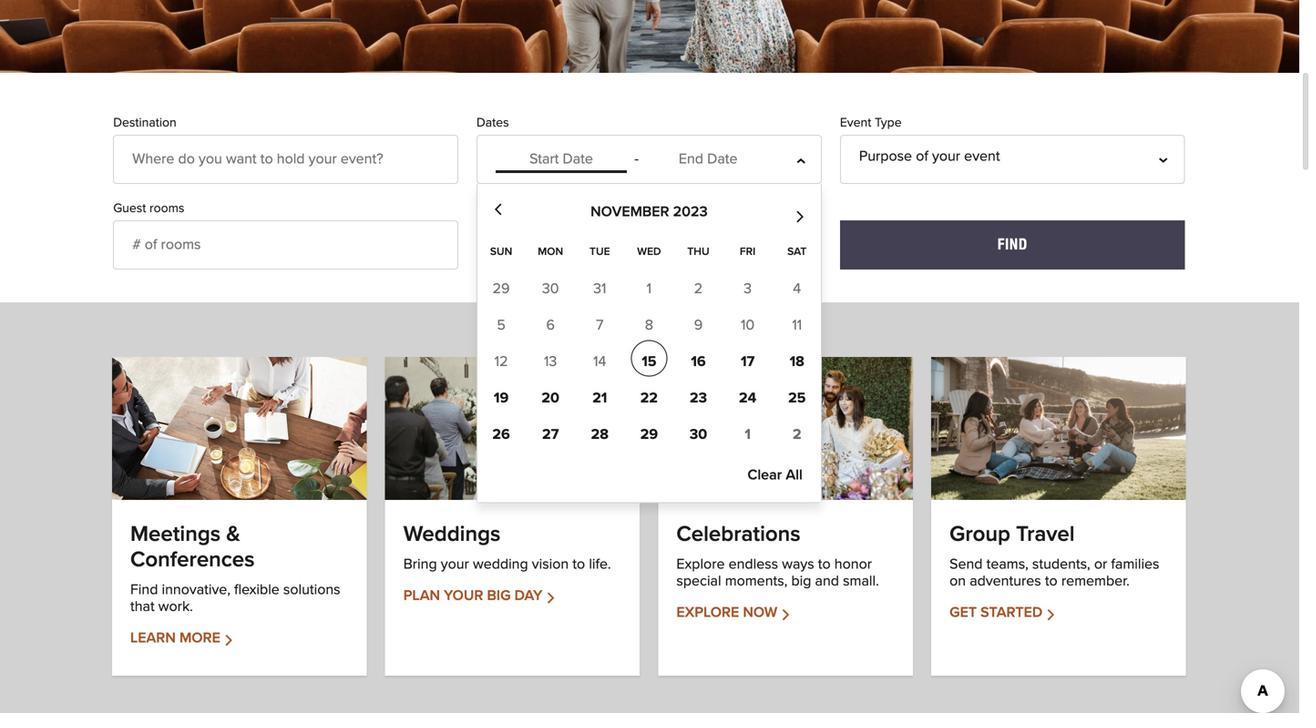 Task type: locate. For each thing, give the bounding box(es) containing it.
to down students,
[[1046, 575, 1058, 589]]

on
[[950, 575, 966, 589]]

1 horizontal spatial to
[[818, 558, 831, 573]]

1 vertical spatial 30
[[690, 428, 708, 443]]

7
[[596, 319, 604, 333]]

and
[[816, 575, 840, 589]]

2 up the thu, nov 9, 2023 cell
[[695, 282, 703, 297]]

30
[[542, 282, 559, 297], [690, 428, 708, 443]]

your
[[444, 589, 484, 604]]

1 horizontal spatial 2
[[793, 428, 802, 443]]

13
[[544, 355, 557, 370]]

arrow right image right more
[[224, 631, 234, 647]]

30 inside cell
[[690, 428, 708, 443]]

0 horizontal spatial event
[[477, 202, 508, 215]]

families
[[1112, 558, 1160, 573]]

2 for sat, dec 2, 2023 cell on the right
[[793, 428, 802, 443]]

12
[[495, 355, 508, 370]]

rooms
[[150, 202, 185, 215]]

20
[[542, 392, 560, 406]]

celebrations
[[677, 524, 801, 546]]

sun, nov 5, 2023 cell
[[497, 319, 506, 333]]

1 for fri, dec 1, 2023 "cell" on the right bottom
[[745, 428, 751, 443]]

event
[[965, 149, 1001, 164]]

9
[[694, 319, 703, 333]]

2 horizontal spatial to
[[1046, 575, 1058, 589]]

1 horizontal spatial 1
[[745, 428, 751, 443]]

find innovative, flexible solutions that work.
[[130, 583, 341, 615]]

0 vertical spatial 1
[[647, 282, 652, 297]]

weddings
[[404, 524, 501, 546]]

event left type
[[840, 117, 872, 129]]

tue
[[590, 247, 610, 258]]

your right "of"
[[933, 149, 961, 164]]

1 vertical spatial 29
[[641, 428, 658, 443]]

wedding
[[473, 558, 528, 573]]

2 horizontal spatial arrow right image
[[781, 605, 791, 621]]

guest
[[113, 202, 146, 215]]

event left space
[[477, 202, 508, 215]]

30 up mon, nov 6, 2023 cell
[[542, 282, 559, 297]]

ways
[[782, 558, 815, 573]]

Guest rooms text field
[[113, 221, 459, 270]]

started
[[981, 606, 1043, 621]]

to
[[573, 558, 585, 573], [818, 558, 831, 573], [1046, 575, 1058, 589]]

0 horizontal spatial 2
[[695, 282, 703, 297]]

thu, nov 30, 2023 cell
[[681, 413, 717, 450]]

to inside "explore endless ways to honor special moments, big and small."
[[818, 558, 831, 573]]

group
[[950, 524, 1011, 546]]

14
[[594, 355, 607, 370]]

6
[[546, 319, 555, 333]]

1 vertical spatial 1
[[745, 428, 751, 443]]

29 down 22 on the bottom of the page
[[641, 428, 658, 443]]

sun, oct 29, 2023 cell
[[493, 282, 510, 297]]

mon, nov 6, 2023 cell
[[546, 319, 555, 333]]

adventures
[[970, 575, 1042, 589]]

that
[[130, 600, 155, 615]]

29 up sun, nov 5, 2023 cell at top
[[493, 282, 510, 297]]

couple celebrating down the wedding aisle. image
[[385, 357, 640, 501]]

Destination text field
[[113, 135, 459, 184]]

29
[[493, 282, 510, 297], [641, 428, 658, 443]]

work.
[[158, 600, 193, 615]]

arrow right image right day
[[546, 588, 556, 605]]

Event space text field
[[477, 221, 822, 270]]

0 horizontal spatial 1
[[647, 282, 652, 297]]

29 inside cell
[[641, 428, 658, 443]]

to up and in the bottom right of the page
[[818, 558, 831, 573]]

None submit
[[840, 221, 1186, 270]]

1 vertical spatial your
[[441, 558, 469, 573]]

arrow right image
[[546, 588, 556, 605], [781, 605, 791, 621], [224, 631, 234, 647]]

1 for wed, nov 1, 2023 cell
[[647, 282, 652, 297]]

0 vertical spatial event
[[840, 117, 872, 129]]

or
[[1095, 558, 1108, 573]]

2 inside sat, dec 2, 2023 cell
[[793, 428, 802, 443]]

22
[[641, 392, 658, 406]]

30 for 'mon, oct 30, 2023' cell
[[542, 282, 559, 297]]

your down weddings
[[441, 558, 469, 573]]

16
[[691, 355, 706, 370]]

30 down the 23
[[690, 428, 708, 443]]

wed, nov 1, 2023 cell
[[647, 282, 652, 297]]

fri
[[740, 247, 756, 258]]

1 horizontal spatial 29
[[641, 428, 658, 443]]

10
[[741, 319, 755, 333]]

1 down 24
[[745, 428, 751, 443]]

bring
[[404, 558, 437, 573]]

1 vertical spatial event
[[477, 202, 508, 215]]

purpose of your event
[[860, 149, 1001, 164]]

2
[[695, 282, 703, 297], [793, 428, 802, 443]]

meetings
[[130, 524, 221, 546]]

1 vertical spatial 2
[[793, 428, 802, 443]]

1 horizontal spatial event
[[840, 117, 872, 129]]

wed, nov 22, 2023 cell
[[631, 377, 668, 413]]

all
[[786, 469, 803, 483]]

learn
[[130, 632, 176, 646]]

arrow right image for meetings & conferences
[[224, 631, 234, 647]]

big
[[792, 575, 812, 589]]

0 vertical spatial 29
[[493, 282, 510, 297]]

0 horizontal spatial arrow right image
[[224, 631, 234, 647]]

mon, nov 20, 2023 cell
[[533, 377, 569, 413]]

day
[[515, 589, 543, 604]]

tue, nov 14, 2023 cell
[[594, 355, 607, 370]]

grid
[[477, 232, 822, 450]]

explore
[[677, 606, 740, 621]]

fri, nov 3, 2023 cell
[[744, 282, 752, 297]]

tue, nov 7, 2023 cell
[[596, 319, 604, 333]]

28
[[591, 428, 609, 443]]

arrow right image right the now
[[781, 605, 791, 621]]

0 vertical spatial your
[[933, 149, 961, 164]]

sat
[[788, 247, 807, 258]]

1 horizontal spatial arrow right image
[[546, 588, 556, 605]]

your
[[933, 149, 961, 164], [441, 558, 469, 573]]

1 inside fri, dec 1, 2023 "cell"
[[745, 428, 751, 443]]

plan your big day link
[[404, 588, 556, 605]]

2 down 25
[[793, 428, 802, 443]]

sun, nov 19, 2023 cell
[[483, 377, 520, 413]]

remember.
[[1062, 575, 1130, 589]]

to inside send teams, students, or families on adventures to remember.
[[1046, 575, 1058, 589]]

event
[[840, 117, 872, 129], [477, 202, 508, 215]]

learn more link
[[130, 631, 234, 647]]

1 horizontal spatial 30
[[690, 428, 708, 443]]

0 horizontal spatial 30
[[542, 282, 559, 297]]

0 vertical spatial 2
[[695, 282, 703, 297]]

to left the life.
[[573, 558, 585, 573]]

0 horizontal spatial 29
[[493, 282, 510, 297]]

innovative,
[[162, 583, 231, 598]]

0 vertical spatial 30
[[542, 282, 559, 297]]

24
[[739, 392, 757, 406]]

2023
[[673, 205, 708, 220]]

11
[[793, 319, 802, 333]]

conferences
[[130, 550, 255, 572]]

1 up wed, nov 8, 2023 cell
[[647, 282, 652, 297]]

flexible
[[234, 583, 280, 598]]

endless
[[729, 558, 779, 573]]

group travel
[[950, 524, 1075, 546]]



Task type: describe. For each thing, give the bounding box(es) containing it.
sat, nov 25, 2023 cell
[[779, 377, 816, 413]]

thu, nov 9, 2023 cell
[[694, 319, 703, 333]]

sat, nov 11, 2023 cell
[[793, 319, 802, 333]]

sat, nov 18, 2023 cell
[[779, 341, 816, 377]]

two people in a conference room with chairs image
[[0, 0, 1300, 73]]

wed
[[637, 247, 661, 258]]

big
[[487, 589, 511, 604]]

sat, nov 4, 2023 cell
[[793, 282, 802, 297]]

vision
[[532, 558, 569, 573]]

life.
[[589, 558, 611, 573]]

destination
[[113, 117, 177, 129]]

plan
[[404, 589, 440, 604]]

arrow right image
[[1046, 605, 1056, 621]]

honor
[[835, 558, 872, 573]]

29 for sun, oct 29, 2023 cell
[[493, 282, 510, 297]]

arrow down image
[[808, 153, 822, 168]]

tue, nov 21, 2023 cell
[[582, 377, 618, 413]]

26
[[493, 428, 510, 443]]

fri, nov 10, 2023 cell
[[741, 319, 755, 333]]

special
[[677, 575, 722, 589]]

15
[[642, 355, 657, 370]]

5
[[497, 319, 506, 333]]

mon, oct 30, 2023 cell
[[542, 282, 559, 297]]

a group of four ladies enjoying a picnic image
[[932, 357, 1187, 501]]

fri, nov 24, 2023 cell
[[730, 377, 766, 413]]

explore
[[677, 558, 725, 573]]

explore now
[[677, 606, 778, 621]]

0 horizontal spatial your
[[441, 558, 469, 573]]

guest rooms
[[113, 202, 185, 215]]

more
[[180, 632, 220, 646]]

travel
[[1017, 524, 1075, 546]]

End Date text field
[[643, 147, 774, 172]]

tue, oct 31, 2023 cell
[[594, 282, 607, 297]]

plan your big day
[[404, 589, 543, 604]]

solutions
[[283, 583, 341, 598]]

november
[[591, 205, 670, 220]]

27
[[542, 428, 559, 443]]

mon, nov 27, 2023 cell
[[533, 413, 569, 450]]

&
[[226, 524, 240, 546]]

fri, dec 1, 2023 cell
[[730, 413, 766, 450]]

sun, nov 26, 2023 cell
[[483, 413, 520, 450]]

wed, nov 8, 2023 cell
[[645, 319, 654, 333]]

arrow right image for celebrations
[[781, 605, 791, 621]]

30 for the thu, nov 30, 2023 cell
[[690, 428, 708, 443]]

november 2023
[[591, 205, 708, 220]]

send
[[950, 558, 983, 573]]

29 for the wed, nov 29, 2023 cell
[[641, 428, 658, 443]]

18
[[790, 355, 805, 370]]

21
[[593, 392, 607, 406]]

clear all link
[[748, 467, 803, 485]]

explore endless ways to honor special moments, big and small.
[[677, 558, 880, 589]]

type
[[875, 117, 902, 129]]

of
[[916, 149, 929, 164]]

get
[[950, 606, 977, 621]]

3
[[744, 282, 752, 297]]

mon, nov 13, 2023 cell
[[544, 355, 557, 370]]

meetings & conferences
[[130, 524, 255, 572]]

Start Date text field
[[496, 147, 627, 172]]

19
[[494, 392, 509, 406]]

17
[[741, 355, 755, 370]]

a group of friends enjoying a birthday celebration image
[[659, 357, 913, 501]]

space
[[512, 202, 545, 215]]

get started link
[[950, 605, 1056, 621]]

mon
[[538, 247, 563, 258]]

2 for thu, nov 2, 2023 cell
[[695, 282, 703, 297]]

small.
[[843, 575, 880, 589]]

event for event type
[[840, 117, 872, 129]]

clear
[[748, 469, 782, 483]]

event space
[[477, 202, 545, 215]]

bring your wedding vision to life.
[[404, 558, 611, 573]]

teams,
[[987, 558, 1029, 573]]

purpose
[[860, 149, 913, 164]]

students,
[[1033, 558, 1091, 573]]

grid containing 29
[[477, 232, 822, 450]]

find
[[130, 583, 158, 598]]

clear all
[[748, 469, 803, 483]]

cropped overhead of three people working at a wooden table in a marriott meeting space image
[[112, 357, 367, 501]]

thu, nov 2, 2023 cell
[[695, 282, 703, 297]]

event for event space
[[477, 202, 508, 215]]

event type
[[840, 117, 902, 129]]

8
[[645, 319, 654, 333]]

31
[[594, 282, 607, 297]]

4
[[793, 282, 802, 297]]

arrow right image for weddings
[[546, 588, 556, 605]]

tue, nov 28, 2023 cell
[[582, 413, 618, 450]]

sun, nov 12, 2023 cell
[[495, 355, 508, 370]]

sat, dec 2, 2023 cell
[[779, 413, 816, 450]]

fri, nov 17, 2023 cell
[[730, 341, 766, 377]]

23
[[690, 392, 707, 406]]

dates
[[477, 117, 509, 129]]

thu, nov 16, 2023 cell
[[681, 341, 717, 377]]

thu, nov 23, 2023 cell
[[681, 377, 717, 413]]

learn more
[[130, 632, 220, 646]]

sun
[[490, 247, 513, 258]]

1 horizontal spatial your
[[933, 149, 961, 164]]

wed, nov 15, 2023 cell
[[631, 341, 668, 377]]

now
[[743, 606, 778, 621]]

25
[[789, 392, 806, 406]]

send teams, students, or families on adventures to remember.
[[950, 558, 1160, 589]]

-
[[635, 152, 639, 167]]

get started
[[950, 606, 1043, 621]]

wed, nov 29, 2023 cell
[[631, 413, 668, 450]]

0 horizontal spatial to
[[573, 558, 585, 573]]

explore now link
[[677, 605, 791, 621]]

thu
[[688, 247, 710, 258]]



Task type: vqa. For each thing, say whether or not it's contained in the screenshot.


